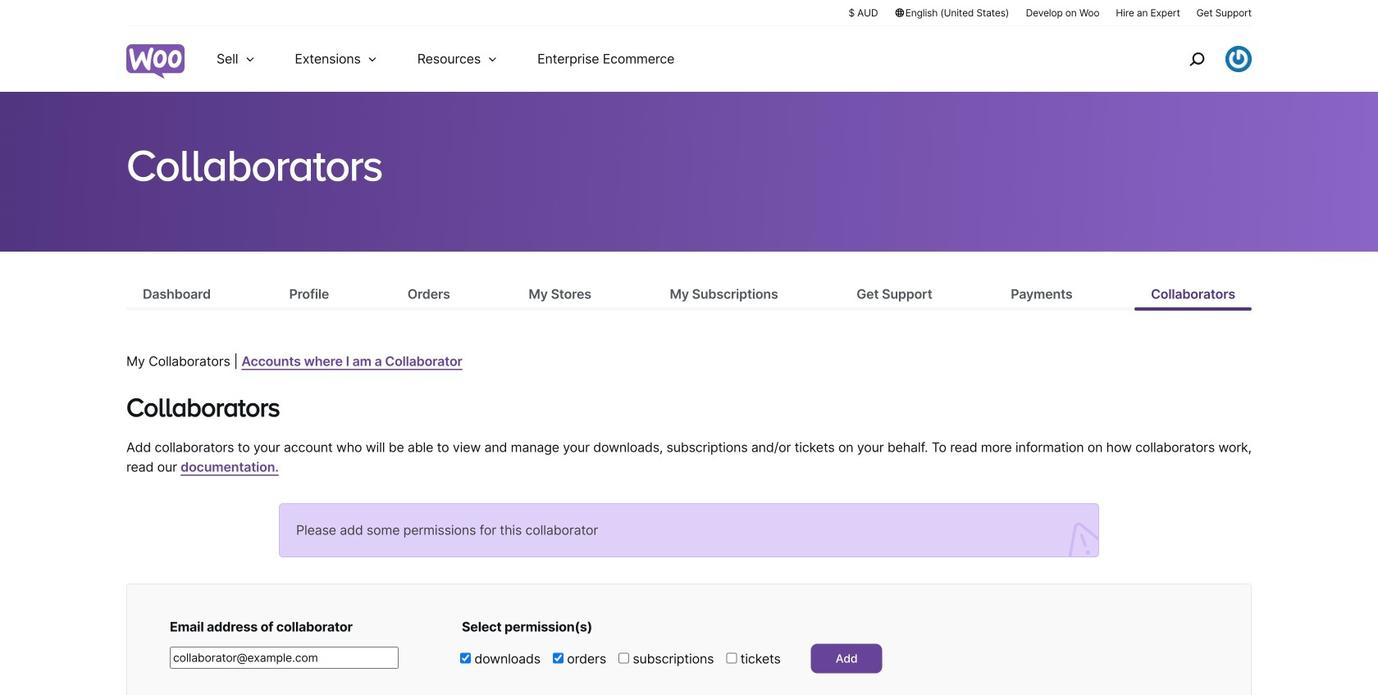 Task type: describe. For each thing, give the bounding box(es) containing it.
search image
[[1184, 46, 1210, 72]]

service navigation menu element
[[1155, 32, 1252, 86]]



Task type: locate. For each thing, give the bounding box(es) containing it.
open account menu image
[[1226, 46, 1252, 72]]

None checkbox
[[460, 654, 471, 664]]

None checkbox
[[553, 654, 564, 664], [619, 654, 629, 664], [727, 654, 737, 664], [553, 654, 564, 664], [619, 654, 629, 664], [727, 654, 737, 664]]



Task type: vqa. For each thing, say whether or not it's contained in the screenshot.
'Extensions' in All Extensions LINK
no



